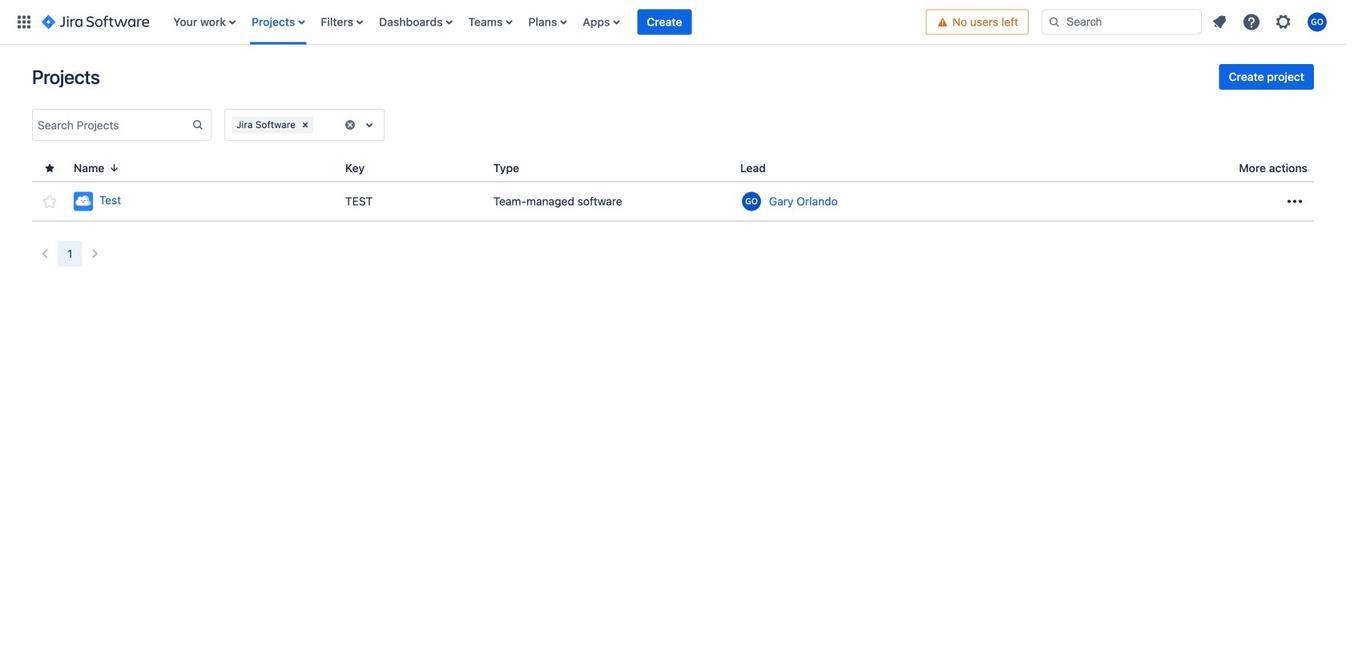 Task type: locate. For each thing, give the bounding box(es) containing it.
jira software image
[[42, 12, 149, 32], [42, 12, 149, 32]]

1 horizontal spatial list
[[1205, 8, 1337, 36]]

previous image
[[35, 244, 54, 264]]

list item
[[637, 0, 692, 44]]

group
[[1219, 64, 1314, 90]]

search image
[[1048, 16, 1061, 28]]

help image
[[1242, 12, 1261, 32]]

appswitcher icon image
[[14, 12, 34, 32]]

banner
[[0, 0, 1346, 45]]

list
[[165, 0, 926, 44], [1205, 8, 1337, 36]]

star test image
[[40, 192, 59, 211]]

None search field
[[1042, 9, 1202, 35]]

your profile and settings image
[[1308, 12, 1327, 32]]



Task type: describe. For each thing, give the bounding box(es) containing it.
next image
[[85, 244, 105, 264]]

0 horizontal spatial list
[[165, 0, 926, 44]]

more image
[[1285, 192, 1305, 211]]

settings image
[[1274, 12, 1294, 32]]

primary element
[[10, 0, 926, 44]]

notifications image
[[1210, 12, 1229, 32]]

Search Projects text field
[[33, 114, 192, 136]]

clear image
[[344, 119, 357, 131]]

open image
[[360, 115, 379, 135]]

Search field
[[1042, 9, 1202, 35]]

clear image
[[299, 119, 312, 131]]



Task type: vqa. For each thing, say whether or not it's contained in the screenshot.
MORE image
yes



